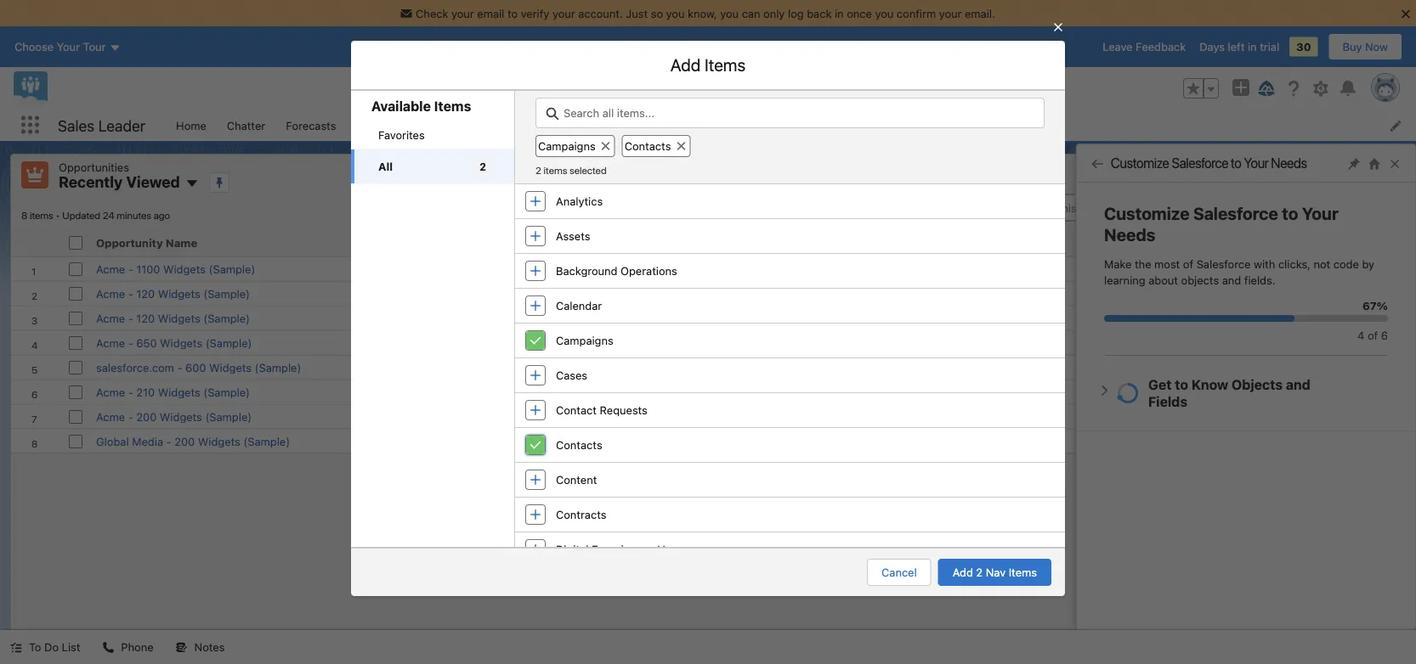 Task type: locate. For each thing, give the bounding box(es) containing it.
add for add more items
[[960, 217, 980, 230]]

name right account
[[508, 236, 539, 249]]

salesforce.com up plus icon
[[459, 361, 537, 374]]

widgets right 1100
[[163, 263, 206, 275]]

1 vertical spatial closed
[[741, 386, 777, 399]]

your left email
[[452, 7, 474, 20]]

new
[[1357, 169, 1380, 182]]

contacts inside option
[[625, 140, 671, 152]]

campaigns inside list box
[[556, 335, 614, 347]]

0 horizontal spatial home
[[176, 119, 207, 132]]

ago
[[154, 210, 170, 221]]

1 horizontal spatial and
[[1222, 274, 1242, 287]]

1 vertical spatial more
[[983, 217, 1009, 230]]

acme - 120 widgets (sample) up acme - 650 widgets (sample) link
[[96, 312, 250, 325]]

acme - 120 widgets (sample) link up acme - 650 widgets (sample) link
[[96, 312, 250, 325]]

0 vertical spatial your
[[1244, 155, 1269, 171]]

text default image inside phone button
[[102, 642, 114, 654]]

items for 8 items • updated 24 minutes ago
[[30, 210, 53, 221]]

- for acme - 210 widgets (sample) link
[[128, 386, 133, 399]]

group
[[1184, 78, 1219, 99]]

0 vertical spatial campaigns
[[538, 140, 596, 152]]

1 sales from the left
[[595, 116, 636, 136]]

1 name from the left
[[166, 236, 197, 249]]

- left 600
[[177, 361, 182, 374]]

0 horizontal spatial salesforce.com
[[96, 361, 174, 374]]

200 down acme - 200 widgets (sample) link at the bottom left of the page
[[175, 435, 195, 448]]

0 vertical spatial to
[[508, 7, 518, 20]]

1 closed won from the top
[[741, 312, 803, 325]]

0 horizontal spatial leader
[[98, 116, 145, 135]]

leader up remove contacts icon
[[640, 116, 691, 136]]

this
[[608, 162, 626, 175]]

your up select list display icon
[[1244, 155, 1269, 171]]

opportunities link
[[624, 110, 715, 141]]

acme - 120 widgets (sample) for closed won
[[96, 312, 250, 325]]

closed won
[[741, 312, 803, 325], [741, 386, 803, 399]]

0 horizontal spatial items
[[30, 210, 53, 221]]

sales up remove campaigns image
[[595, 116, 636, 136]]

days left in trial
[[1200, 40, 1280, 53]]

1 closed from the top
[[741, 312, 777, 325]]

Search Recently Viewed list view. search field
[[991, 194, 1195, 221]]

learn
[[669, 175, 698, 188]]

1100
[[136, 263, 160, 275]]

2 horizontal spatial 2
[[976, 567, 983, 579]]

2 salesforce.com from the left
[[459, 361, 537, 374]]

remove campaigns image
[[600, 140, 612, 152]]

1 vertical spatial and
[[1222, 274, 1242, 287]]

0 vertical spatial opportunities
[[634, 119, 705, 132]]

media for (sample)
[[495, 435, 526, 448]]

2 acme - 120 widgets (sample) link from the top
[[96, 312, 250, 325]]

items left the you've
[[852, 162, 880, 175]]

experiences
[[592, 544, 655, 557]]

- for negotiation's acme - 120 widgets (sample) link
[[128, 287, 133, 300]]

list down 'available items'
[[351, 121, 514, 185]]

2 vertical spatial add
[[953, 567, 973, 579]]

search...
[[545, 82, 590, 95]]

- left 1100
[[128, 263, 133, 275]]

customize up "the"
[[1105, 204, 1190, 224]]

1 horizontal spatial text default image
[[102, 642, 114, 654]]

0 vertical spatial add
[[671, 55, 701, 75]]

name
[[166, 236, 197, 249], [508, 236, 539, 249]]

closed for 7/18/2023
[[741, 386, 777, 399]]

0 vertical spatial more
[[701, 175, 727, 188]]

0 vertical spatial home
[[176, 119, 207, 132]]

text default image left to
[[10, 642, 22, 654]]

0 horizontal spatial more
[[701, 175, 727, 188]]

items inside "button"
[[1012, 217, 1041, 230]]

contacts up app.
[[625, 140, 671, 152]]

won
[[780, 312, 803, 325], [780, 386, 803, 399]]

1 horizontal spatial your
[[1302, 204, 1339, 224]]

120 down 1100
[[136, 287, 155, 300]]

content
[[556, 474, 597, 487]]

background
[[556, 265, 618, 278]]

contacts up content
[[556, 439, 603, 452]]

0 horizontal spatial text default image
[[10, 642, 22, 654]]

salesforce inside make the most of salesforce with clicks, not code by learning about objects and fields.
[[1197, 258, 1251, 270]]

available
[[372, 98, 431, 114]]

-
[[128, 263, 133, 275], [128, 287, 133, 300], [128, 312, 133, 325], [128, 337, 133, 349], [177, 361, 182, 374], [128, 386, 133, 399], [128, 411, 133, 423], [166, 435, 171, 448]]

verify
[[521, 7, 550, 20]]

0 vertical spatial 11/15/2023
[[1086, 287, 1142, 300]]

- for acme - 120 widgets (sample) link corresponding to closed won
[[128, 312, 133, 325]]

1 vertical spatial 11/15/2023
[[1086, 312, 1142, 325]]

name for account name
[[508, 236, 539, 249]]

widgets down acme - 210 widgets (sample)
[[160, 411, 202, 423]]

1 horizontal spatial in
[[1248, 40, 1257, 53]]

1 global from the left
[[96, 435, 129, 448]]

customize salesforce to your needs up list view controls image
[[1111, 155, 1308, 171]]

acme - 120 widgets (sample)
[[96, 287, 250, 300], [96, 312, 250, 325]]

1 horizontal spatial opportunities
[[634, 119, 705, 132]]

sales up 'recently'
[[58, 116, 95, 135]]

widgets up 600
[[160, 337, 202, 349]]

opportunities inside list item
[[634, 119, 705, 132]]

1 vertical spatial in
[[1248, 40, 1257, 53]]

acme - 120 widgets (sample) link for closed won
[[96, 312, 250, 325]]

2 won from the top
[[780, 386, 803, 399]]

text default image for phone
[[102, 642, 114, 654]]

1 horizontal spatial leader
[[640, 116, 691, 136]]

acme - 120 widgets (sample) down acme - 1100 widgets (sample) link
[[96, 287, 250, 300]]

add for add 2 nav items
[[953, 567, 973, 579]]

1 11/15/2023 from the top
[[1086, 287, 1142, 300]]

acme (sample)
[[459, 263, 538, 275], [459, 287, 538, 300], [459, 312, 538, 325], [459, 337, 538, 349], [459, 386, 538, 399], [459, 411, 538, 423]]

1 salesforce.com from the left
[[96, 361, 174, 374]]

- up acme - 650 widgets (sample)
[[128, 312, 133, 325]]

cancel
[[882, 567, 917, 579]]

clicks,
[[1279, 258, 1311, 270]]

to right select list display icon
[[1282, 204, 1299, 224]]

acme - 1100 widgets (sample) link
[[96, 263, 255, 275]]

8 items • updated 24 minutes ago
[[21, 210, 170, 221]]

close date element
[[954, 229, 1196, 257]]

24
[[103, 210, 114, 221]]

items for 2 items selected
[[544, 165, 568, 176]]

opportunities down sales leader
[[59, 161, 129, 173]]

1 vertical spatial acme - 120 widgets (sample) link
[[96, 312, 250, 325]]

needs up make
[[1105, 225, 1156, 245]]

add inside add more items "button"
[[960, 217, 980, 230]]

widgets for negotiation's acme - 120 widgets (sample) link
[[158, 287, 200, 300]]

contracts
[[556, 509, 607, 522]]

2 media from the left
[[495, 435, 526, 448]]

campaigns option
[[536, 128, 622, 157]]

to right email
[[508, 7, 518, 20]]

home right experiences at bottom left
[[658, 544, 688, 557]]

won for 7/18/2023
[[780, 386, 803, 399]]

1 horizontal spatial contacts
[[625, 140, 671, 152]]

2 inside list
[[480, 161, 486, 173]]

1 horizontal spatial sales
[[595, 116, 636, 136]]

know,
[[688, 7, 717, 20]]

0 horizontal spatial you
[[666, 7, 685, 20]]

0 horizontal spatial to
[[508, 7, 518, 20]]

1 horizontal spatial salesforce.com
[[459, 361, 537, 374]]

add 2 nav items
[[953, 567, 1037, 579]]

with
[[1254, 258, 1276, 270]]

closed won for 7/18/2023
[[741, 386, 803, 399]]

global
[[96, 435, 129, 448], [459, 435, 492, 448]]

- left the 650
[[128, 337, 133, 349]]

account
[[459, 236, 505, 249]]

4 cb from the top
[[1193, 386, 1208, 399]]

2 name from the left
[[508, 236, 539, 249]]

- down acme - 210 widgets (sample)
[[128, 411, 133, 423]]

2 120 from the top
[[136, 312, 155, 325]]

select list display image
[[1240, 194, 1277, 221]]

1 vertical spatial to
[[1231, 155, 1242, 171]]

salesforce.com up the 210
[[96, 361, 174, 374]]

0 horizontal spatial your
[[1244, 155, 1269, 171]]

0 horizontal spatial in
[[835, 7, 844, 20]]

not
[[1314, 258, 1331, 270]]

1 vertical spatial your
[[1302, 204, 1339, 224]]

list box
[[515, 185, 1065, 665], [351, 251, 1065, 448]]

text default image
[[176, 642, 188, 654]]

1 horizontal spatial media
[[495, 435, 526, 448]]

customize
[[1111, 155, 1170, 171], [1105, 204, 1190, 224]]

67%
[[1363, 299, 1389, 312]]

widgets for acme - 200 widgets (sample) link at the bottom left of the page
[[160, 411, 202, 423]]

list
[[166, 110, 1417, 141], [351, 121, 514, 185]]

0 vertical spatial won
[[780, 312, 803, 325]]

items inside recently viewed|opportunities|list view element
[[30, 210, 53, 221]]

salesforce up list view controls image
[[1172, 155, 1229, 171]]

global media - 200 widgets (sample)
[[96, 435, 290, 448]]

1 vertical spatial contacts
[[556, 439, 603, 452]]

needs up select list display icon
[[1272, 155, 1308, 171]]

your left nav
[[523, 162, 546, 175]]

minutes
[[117, 210, 151, 221]]

1 horizontal spatial home
[[658, 544, 688, 557]]

1 vertical spatial acme - 120 widgets (sample)
[[96, 312, 250, 325]]

1 acme - 120 widgets (sample) from the top
[[96, 287, 250, 300]]

0 horizontal spatial name
[[166, 236, 197, 249]]

cell
[[62, 229, 89, 257], [1361, 281, 1406, 306], [735, 330, 954, 355], [1186, 330, 1361, 355], [735, 355, 954, 380], [1186, 355, 1361, 380], [1361, 355, 1406, 380], [1361, 380, 1406, 404], [735, 404, 954, 429], [1186, 404, 1361, 429], [1361, 404, 1406, 429], [735, 429, 954, 454], [1186, 429, 1361, 454], [1361, 429, 1406, 454]]

1 vertical spatial closed won
[[741, 386, 803, 399]]

1 vertical spatial customize
[[1105, 204, 1190, 224]]

0 vertical spatial closed
[[741, 312, 777, 325]]

0 vertical spatial closed won
[[741, 312, 803, 325]]

more for learn
[[701, 175, 727, 188]]

210
[[136, 386, 155, 399]]

list box for sales
[[351, 251, 1065, 448]]

acme - 120 widgets (sample) link for negotiation
[[96, 287, 250, 300]]

0 horizontal spatial media
[[132, 435, 163, 448]]

you right so at the top left of page
[[666, 7, 685, 20]]

7/18/2023
[[1090, 386, 1142, 399]]

0 horizontal spatial sales
[[58, 116, 95, 135]]

2 closed won from the top
[[741, 386, 803, 399]]

200 down the 210
[[136, 411, 157, 423]]

global media - 200 widgets (sample) link
[[96, 435, 290, 448]]

assets
[[556, 230, 591, 243]]

objects
[[1182, 274, 1219, 287]]

media down acme - 200 widgets (sample)
[[132, 435, 163, 448]]

log
[[788, 7, 804, 20]]

progress bar image
[[1105, 315, 1295, 322]]

1 horizontal spatial 200
[[175, 435, 195, 448]]

Search all items... search field
[[536, 98, 1045, 128]]

app
[[695, 116, 725, 136]]

add inside add 2 nav items button
[[953, 567, 973, 579]]

and
[[733, 162, 752, 175], [1222, 274, 1242, 287]]

120
[[136, 287, 155, 300], [136, 312, 155, 325]]

120 up the 650
[[136, 312, 155, 325]]

name up acme - 1100 widgets (sample) link
[[166, 236, 197, 249]]

0 horizontal spatial needs
[[1105, 225, 1156, 245]]

1 won from the top
[[780, 312, 803, 325]]

salesforce up opportunity owner alias element
[[1194, 204, 1279, 224]]

3 acme (sample) link from the top
[[459, 312, 538, 325]]

1 horizontal spatial you
[[720, 7, 739, 20]]

text default image inside to do list button
[[10, 642, 22, 654]]

salesforce up objects
[[1197, 258, 1251, 270]]

list view controls image
[[1199, 194, 1236, 221]]

widgets right 600
[[209, 361, 252, 374]]

- for acme - 1100 widgets (sample) link
[[128, 263, 133, 275]]

2 you from the left
[[720, 7, 739, 20]]

none search field inside recently viewed|opportunities|list view element
[[991, 194, 1195, 221]]

leader up the recently viewed
[[98, 116, 145, 135]]

customize salesforce to your needs up make the most of salesforce with clicks, not code by learning about objects and fields. on the right top of page
[[1105, 204, 1339, 245]]

widgets for acme - 210 widgets (sample) link
[[158, 386, 200, 399]]

2 acme (sample) link from the top
[[459, 287, 538, 300]]

1 vertical spatial customize salesforce to your needs
[[1105, 204, 1339, 245]]

2 horizontal spatial you
[[875, 7, 894, 20]]

cancel button
[[867, 559, 932, 587]]

0 vertical spatial acme - 120 widgets (sample)
[[96, 287, 250, 300]]

- left the 210
[[128, 386, 133, 399]]

accounts link
[[533, 110, 602, 141]]

contact requests
[[556, 404, 648, 417]]

1 text default image from the left
[[10, 642, 22, 654]]

- down the "opportunity"
[[128, 287, 133, 300]]

1 horizontal spatial name
[[508, 236, 539, 249]]

your up not
[[1302, 204, 1339, 224]]

you left can
[[720, 7, 739, 20]]

widgets up acme - 200 widgets (sample) link at the bottom left of the page
[[158, 386, 200, 399]]

6 acme (sample) link from the top
[[459, 411, 538, 423]]

personalize
[[461, 162, 520, 175]]

to up list view controls image
[[1231, 155, 1242, 171]]

0 horizontal spatial 200
[[136, 411, 157, 423]]

remove contacts image
[[675, 140, 687, 152]]

1 horizontal spatial items
[[544, 165, 568, 176]]

add for add items
[[671, 55, 701, 75]]

0 vertical spatial and
[[733, 162, 752, 175]]

1 vertical spatial 120
[[136, 312, 155, 325]]

contacts
[[625, 140, 671, 152], [556, 439, 603, 452]]

won for 11/15/2023
[[780, 312, 803, 325]]

acme - 210 widgets (sample)
[[96, 386, 250, 399]]

0 horizontal spatial global
[[96, 435, 129, 448]]

you
[[666, 7, 685, 20], [720, 7, 739, 20], [875, 7, 894, 20]]

1 vertical spatial needs
[[1105, 225, 1156, 245]]

and inside make the most of salesforce with clicks, not code by learning about objects and fields.
[[1222, 274, 1242, 287]]

most
[[1155, 258, 1180, 270]]

home left chatter
[[176, 119, 207, 132]]

5 acme (sample) link from the top
[[459, 386, 538, 399]]

2 vertical spatial to
[[1282, 204, 1299, 224]]

2 acme - 120 widgets (sample) from the top
[[96, 312, 250, 325]]

0 vertical spatial acme - 120 widgets (sample) link
[[96, 287, 250, 300]]

list up or
[[166, 110, 1417, 141]]

acme - 120 widgets (sample) link down acme - 1100 widgets (sample) link
[[96, 287, 250, 300]]

in right left
[[1248, 40, 1257, 53]]

1 acme (sample) from the top
[[459, 263, 538, 275]]

media down plus icon
[[495, 435, 526, 448]]

calendar
[[556, 300, 602, 312]]

campaigns down accounts
[[538, 140, 596, 152]]

None search field
[[991, 194, 1195, 221]]

1 vertical spatial campaigns
[[556, 335, 614, 347]]

recently viewed|opportunities|list view element
[[10, 154, 1406, 631]]

1 120 from the top
[[136, 287, 155, 300]]

2 closed from the top
[[741, 386, 777, 399]]

2 global from the left
[[459, 435, 492, 448]]

and left "fields."
[[1222, 274, 1242, 287]]

1 vertical spatial home
[[658, 544, 688, 557]]

leader
[[640, 116, 691, 136], [98, 116, 145, 135]]

you right once
[[875, 7, 894, 20]]

1 media from the left
[[132, 435, 163, 448]]

item number element
[[11, 229, 62, 257]]

2 cb from the top
[[1193, 287, 1208, 300]]

account name button
[[452, 229, 716, 256]]

0 vertical spatial in
[[835, 7, 844, 20]]

in right back
[[835, 7, 844, 20]]

or
[[797, 162, 808, 175]]

acme - 650 widgets (sample)
[[96, 337, 252, 349]]

opportunities up remove contacts icon
[[634, 119, 705, 132]]

1 vertical spatial add
[[960, 217, 980, 230]]

items left bar
[[544, 165, 568, 176]]

0 vertical spatial customize
[[1111, 155, 1170, 171]]

text default image
[[10, 642, 22, 654], [102, 642, 114, 654]]

account name
[[459, 236, 539, 249]]

67% status
[[1105, 289, 1389, 342]]

1 acme - 120 widgets (sample) link from the top
[[96, 287, 250, 300]]

confirm
[[897, 7, 936, 20]]

campaigns down calendar at the top left of the page
[[556, 335, 614, 347]]

widgets up acme - 650 widgets (sample) link
[[158, 312, 200, 325]]

for
[[590, 162, 605, 175]]

2 text default image from the left
[[102, 642, 114, 654]]

back
[[807, 7, 832, 20]]

list box containing analytics
[[515, 185, 1065, 665]]

list containing home
[[166, 110, 1417, 141]]

new button
[[1344, 162, 1394, 188]]

1 horizontal spatial global
[[459, 435, 492, 448]]

progress bar
[[1118, 383, 1139, 404]]

1 vertical spatial won
[[780, 386, 803, 399]]

you've
[[883, 162, 916, 175]]

30
[[1297, 40, 1312, 53]]

chatter
[[227, 119, 265, 132]]

5 acme (sample) from the top
[[459, 386, 538, 399]]

buy now button
[[1329, 33, 1403, 60]]

bar
[[570, 162, 587, 175]]

1 horizontal spatial 2
[[536, 165, 542, 176]]

items left •
[[30, 210, 53, 221]]

3 acme (sample) from the top
[[459, 312, 538, 325]]

widgets down acme - 1100 widgets (sample) link
[[158, 287, 200, 300]]

0 vertical spatial salesforce
[[1172, 155, 1229, 171]]

1 vertical spatial opportunities
[[59, 161, 129, 173]]

more inside "button"
[[983, 217, 1009, 230]]

customize up search recently viewed list view. search box
[[1111, 155, 1170, 171]]

item number image
[[11, 229, 62, 256]]

of
[[1183, 258, 1194, 270]]

remove
[[811, 162, 849, 175]]

text default image left phone
[[102, 642, 114, 654]]

1 vertical spatial 200
[[175, 435, 195, 448]]

1 horizontal spatial needs
[[1272, 155, 1308, 171]]

600
[[185, 361, 206, 374]]

2 vertical spatial salesforce
[[1197, 258, 1251, 270]]

0 horizontal spatial 2
[[480, 161, 486, 173]]

salesforce.com for salesforce.com (sample)
[[459, 361, 537, 374]]

2 horizontal spatial items
[[852, 162, 880, 175]]

recently
[[59, 173, 123, 191]]

and right items,
[[733, 162, 752, 175]]

0 vertical spatial contacts
[[625, 140, 671, 152]]

0 vertical spatial 120
[[136, 287, 155, 300]]

1 horizontal spatial more
[[983, 217, 1009, 230]]

sales
[[595, 116, 636, 136], [58, 116, 95, 135]]



Task type: vqa. For each thing, say whether or not it's contained in the screenshot.
"Media"
yes



Task type: describe. For each thing, give the bounding box(es) containing it.
120 for negotiation
[[136, 287, 155, 300]]

more for add
[[983, 217, 1009, 230]]

2 items selected
[[536, 165, 607, 176]]

list containing favorites
[[351, 121, 514, 185]]

can
[[742, 7, 761, 20]]

1 vertical spatial salesforce
[[1194, 204, 1279, 224]]

closed for 11/15/2023
[[741, 312, 777, 325]]

global media (sample)
[[459, 435, 576, 448]]

the
[[1135, 258, 1152, 270]]

list box for items
[[515, 185, 1065, 665]]

chatter link
[[217, 110, 276, 141]]

widgets for acme - 650 widgets (sample) link
[[160, 337, 202, 349]]

learning
[[1105, 274, 1146, 287]]

- for acme - 650 widgets (sample) link
[[128, 337, 133, 349]]

2 for 2
[[480, 161, 486, 173]]

campaigns inside option
[[538, 140, 596, 152]]

2 inside button
[[976, 567, 983, 579]]

accounts list item
[[533, 110, 624, 141]]

0 horizontal spatial and
[[733, 162, 752, 175]]

contact
[[556, 404, 597, 417]]

available items
[[372, 98, 471, 114]]

1 acme (sample) link from the top
[[459, 263, 538, 275]]

10/15/2023
[[1085, 263, 1142, 275]]

needs inside customize salesforce to your needs
[[1105, 225, 1156, 245]]

widgets for the "salesforce.com - 600 widgets (sample)" link
[[209, 361, 252, 374]]

email.
[[965, 7, 996, 20]]

your right 'verify'
[[553, 7, 575, 20]]

salesforce.com (sample)
[[459, 361, 587, 374]]

check
[[416, 7, 448, 20]]

2 11/15/2023 from the top
[[1086, 312, 1142, 325]]

items,
[[699, 162, 730, 175]]

acme - 120 widgets (sample) for negotiation
[[96, 287, 250, 300]]

acme - 200 widgets (sample)
[[96, 411, 252, 423]]

fields.
[[1245, 274, 1276, 287]]

nav
[[986, 567, 1006, 579]]

left
[[1228, 40, 1245, 53]]

4 acme (sample) from the top
[[459, 337, 538, 349]]

accounts
[[544, 119, 592, 132]]

0 vertical spatial 200
[[136, 411, 157, 423]]

8
[[21, 210, 27, 221]]

notes button
[[165, 631, 235, 665]]

do
[[44, 642, 59, 654]]

4 acme (sample) link from the top
[[459, 337, 538, 349]]

opportunity owner alias element
[[1186, 229, 1361, 257]]

120 for closed won
[[136, 312, 155, 325]]

add more items
[[960, 217, 1041, 230]]

add 2 nav items button
[[938, 559, 1052, 587]]

closed won for 11/15/2023
[[741, 312, 803, 325]]

- for acme - 200 widgets (sample) link at the bottom left of the page
[[128, 411, 133, 423]]

1 leader from the left
[[640, 116, 691, 136]]

text default image for to do list
[[10, 642, 22, 654]]

global for global media - 200 widgets (sample)
[[96, 435, 129, 448]]

reorder
[[655, 162, 696, 175]]

phone
[[121, 642, 154, 654]]

home link
[[166, 110, 217, 141]]

acme - 210 widgets (sample) link
[[96, 386, 250, 399]]

2 horizontal spatial to
[[1282, 204, 1299, 224]]

added.
[[920, 162, 955, 175]]

add items
[[671, 55, 746, 75]]

selected
[[570, 165, 607, 176]]

items inside button
[[1009, 567, 1037, 579]]

now
[[1366, 40, 1389, 53]]

recently viewed status
[[21, 210, 62, 221]]

2 sales from the left
[[58, 116, 95, 135]]

media for -
[[132, 435, 163, 448]]

0 horizontal spatial opportunities
[[59, 161, 129, 173]]

trial
[[1260, 40, 1280, 53]]

- for the "salesforce.com - 600 widgets (sample)" link
[[177, 361, 182, 374]]

0 vertical spatial customize salesforce to your needs
[[1111, 155, 1308, 171]]

leave feedback link
[[1103, 40, 1186, 53]]

leave
[[1103, 40, 1133, 53]]

leave feedback
[[1103, 40, 1186, 53]]

acme - 1100 widgets (sample)
[[96, 263, 255, 275]]

2 leader from the left
[[98, 116, 145, 135]]

0 vertical spatial needs
[[1272, 155, 1308, 171]]

dashboards
[[357, 119, 418, 132]]

opportunities list item
[[624, 110, 737, 141]]

recently viewed grid
[[11, 229, 1406, 454]]

1 horizontal spatial to
[[1231, 155, 1242, 171]]

viewed
[[126, 173, 180, 191]]

- down acme - 200 widgets (sample) link at the bottom left of the page
[[166, 435, 171, 448]]

plus image
[[526, 401, 545, 420]]

feedback
[[1136, 40, 1186, 53]]

opportunity name button
[[89, 229, 434, 256]]

negotiation
[[741, 287, 801, 300]]

salesforce.com - 600 widgets (sample)
[[96, 361, 301, 374]]

updated
[[62, 210, 100, 221]]

days
[[1200, 40, 1225, 53]]

opportunity name element
[[89, 229, 452, 257]]

widgets for acme - 1100 widgets (sample) link
[[163, 263, 206, 275]]

by
[[1363, 258, 1375, 270]]

digital experiences home
[[556, 544, 688, 557]]

1 you from the left
[[666, 7, 685, 20]]

0 horizontal spatial contacts
[[556, 439, 603, 452]]

name for opportunity name
[[166, 236, 197, 249]]

4/16/2023
[[1089, 361, 1142, 374]]

just
[[626, 7, 648, 20]]

to do list button
[[0, 631, 90, 665]]

personalize your nav bar for this app. reorder items, and rename or remove items you've added.
[[461, 162, 955, 175]]

dashboards list item
[[346, 110, 451, 141]]

nav
[[549, 162, 567, 175]]

contacts option
[[622, 128, 698, 157]]

global for global media (sample)
[[459, 435, 492, 448]]

•
[[56, 210, 60, 221]]

your left email.
[[939, 7, 962, 20]]

favorites link
[[351, 121, 514, 149]]

6 acme (sample) from the top
[[459, 411, 538, 423]]

app.
[[630, 162, 652, 175]]

all
[[378, 160, 393, 173]]

analytics
[[556, 195, 603, 208]]

requests
[[600, 404, 648, 417]]

forecasts link
[[276, 110, 346, 141]]

widgets for acme - 120 widgets (sample) link corresponding to closed won
[[158, 312, 200, 325]]

add more items button
[[945, 210, 1055, 237]]

edit sales leader app navigation items
[[563, 116, 854, 136]]

notes
[[194, 642, 225, 654]]

account.
[[578, 7, 623, 20]]

digital
[[556, 544, 589, 557]]

cases
[[556, 369, 588, 382]]

650
[[136, 337, 157, 349]]

rename
[[755, 162, 794, 175]]

stage element
[[735, 229, 964, 257]]

opportunity name
[[96, 236, 197, 249]]

account name element
[[452, 229, 745, 257]]

acme - 200 widgets (sample) link
[[96, 411, 252, 423]]

progress bar progress bar
[[1105, 315, 1389, 322]]

widgets down acme - 200 widgets (sample) link at the bottom left of the page
[[198, 435, 240, 448]]

home inside 'link'
[[176, 119, 207, 132]]

salesforce.com - 600 widgets (sample) link
[[96, 361, 301, 374]]

selected options: list box
[[536, 128, 698, 157]]

make the most of salesforce with clicks, not code by learning about objects and fields.
[[1105, 258, 1375, 287]]

salesforce.com for salesforce.com - 600 widgets (sample)
[[96, 361, 174, 374]]

make
[[1105, 258, 1132, 270]]

2 acme (sample) from the top
[[459, 287, 538, 300]]

1 cb from the top
[[1193, 263, 1208, 275]]

sales leader
[[58, 116, 145, 135]]

3 cb from the top
[[1193, 312, 1208, 325]]

only
[[764, 7, 785, 20]]

2 for 2 items selected
[[536, 165, 542, 176]]

3 you from the left
[[875, 7, 894, 20]]



